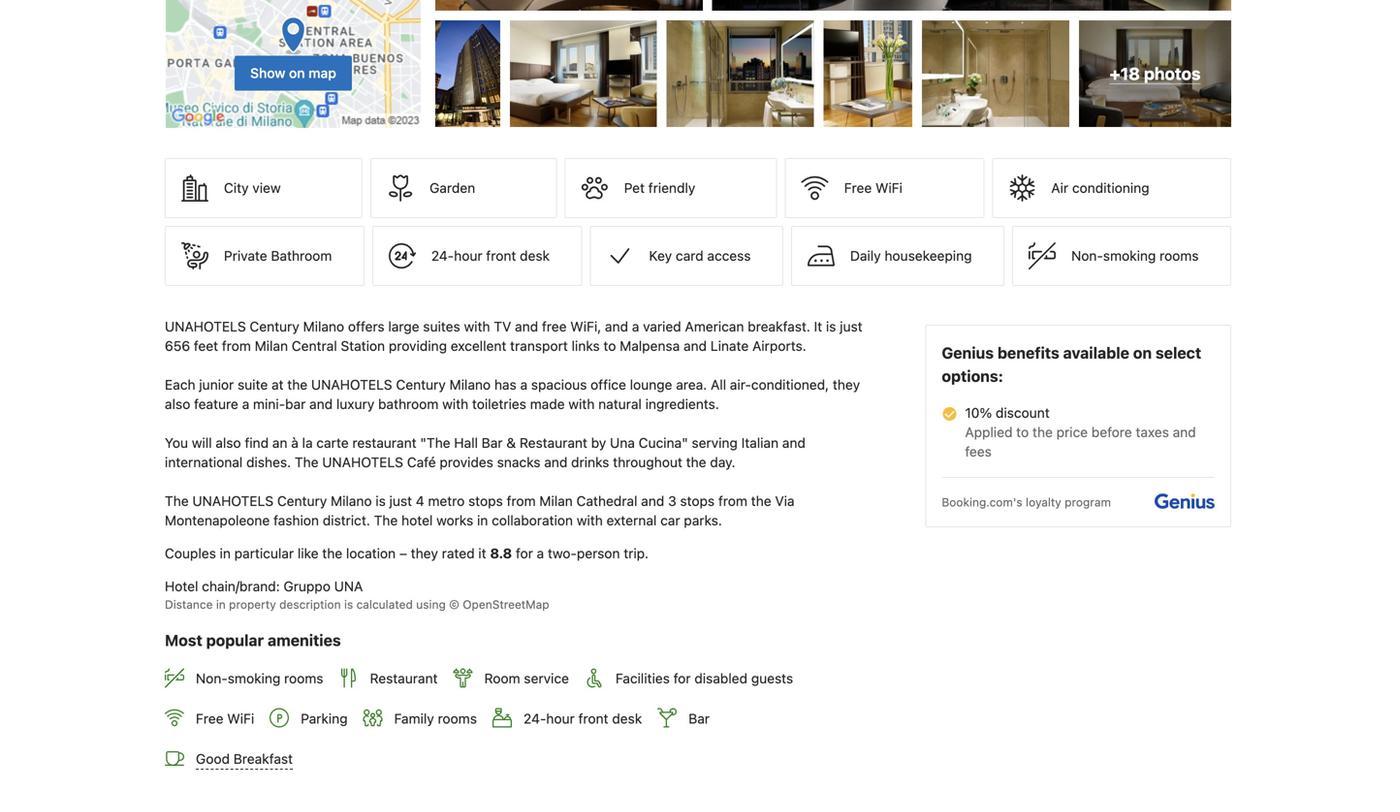Task type: describe. For each thing, give the bounding box(es) containing it.
0 vertical spatial is
[[826, 319, 837, 335]]

1 vertical spatial restaurant
[[370, 671, 438, 687]]

3
[[668, 493, 677, 509]]

booking.com's loyalty program
[[942, 496, 1111, 509]]

good
[[196, 751, 230, 767]]

genius
[[942, 344, 994, 362]]

has
[[495, 377, 517, 393]]

a left two-
[[537, 546, 544, 562]]

italian
[[742, 435, 779, 451]]

1 horizontal spatial rooms
[[438, 711, 477, 727]]

free inside button
[[845, 180, 872, 196]]

mini-
[[253, 396, 285, 412]]

amenities
[[268, 632, 341, 650]]

you
[[165, 435, 188, 451]]

junior
[[199, 377, 234, 393]]

chain/brand:
[[202, 579, 280, 595]]

2 horizontal spatial from
[[719, 493, 748, 509]]

à
[[291, 435, 299, 451]]

key card access button
[[590, 226, 784, 286]]

breakfast.
[[748, 319, 811, 335]]

linate
[[711, 338, 749, 354]]

1 vertical spatial desk
[[612, 711, 642, 727]]

0 vertical spatial milan
[[255, 338, 288, 354]]

bar inside unahotels century milano offers large suites with tv and free wifi, and a varied american breakfast. it is just 656 feet from milan central station providing excellent transport links to malpensa and linate airports. each junior suite at the unahotels century milano has a spacious office lounge area. all air-conditioned, they also feature a mini-bar and luxury bathroom with toiletries made with natural ingredients. you will also find an à la carte restaurant "the hall bar & restaurant by una cucina" serving italian and international dishes. the unahotels café provides snacks and drinks throughout the day. the unahotels century milano is just 4 metro stops from milan cathedral and 3 stops from the via montenapoleone fashion district. the hotel works in collaboration with external car parks.
[[482, 435, 503, 451]]

cathedral
[[577, 493, 638, 509]]

friendly
[[649, 180, 696, 196]]

1 vertical spatial they
[[411, 546, 438, 562]]

they inside unahotels century milano offers large suites with tv and free wifi, and a varied american breakfast. it is just 656 feet from milan central station providing excellent transport links to malpensa and linate airports. each junior suite at the unahotels century milano has a spacious office lounge area. all air-conditioned, they also feature a mini-bar and luxury bathroom with toiletries made with natural ingredients. you will also find an à la carte restaurant "the hall bar & restaurant by una cucina" serving italian and international dishes. the unahotels café provides snacks and drinks throughout the day. the unahotels century milano is just 4 metro stops from milan cathedral and 3 stops from the via montenapoleone fashion district. the hotel works in collaboration with external car parks.
[[833, 377, 860, 393]]

montenapoleone
[[165, 513, 270, 529]]

with down cathedral
[[577, 513, 603, 529]]

"the
[[420, 435, 451, 451]]

is inside hotel chain/brand: gruppo una distance in property description is calculated using © openstreetmap
[[344, 598, 353, 612]]

discount
[[996, 405, 1050, 421]]

housekeeping
[[885, 248, 972, 264]]

collaboration
[[492, 513, 573, 529]]

1 vertical spatial just
[[390, 493, 412, 509]]

location
[[346, 546, 396, 562]]

options:
[[942, 367, 1004, 386]]

1 horizontal spatial is
[[376, 493, 386, 509]]

in inside unahotels century milano offers large suites with tv and free wifi, and a varied american breakfast. it is just 656 feet from milan central station providing excellent transport links to malpensa and linate airports. each junior suite at the unahotels century milano has a spacious office lounge area. all air-conditioned, they also feature a mini-bar and luxury bathroom with toiletries made with natural ingredients. you will also find an à la carte restaurant "the hall bar & restaurant by una cucina" serving italian and international dishes. the unahotels café provides snacks and drinks throughout the day. the unahotels century milano is just 4 metro stops from milan cathedral and 3 stops from the via montenapoleone fashion district. the hotel works in collaboration with external car parks.
[[477, 513, 488, 529]]

toiletries
[[472, 396, 527, 412]]

non- inside button
[[1072, 248, 1104, 264]]

1 vertical spatial milano
[[450, 377, 491, 393]]

with up hall on the bottom left
[[442, 396, 469, 412]]

family rooms
[[394, 711, 477, 727]]

rated
[[442, 546, 475, 562]]

feature
[[194, 396, 238, 412]]

the right like
[[322, 546, 343, 562]]

distance
[[165, 598, 213, 612]]

wifi inside button
[[876, 180, 903, 196]]

24-hour front desk inside button
[[431, 248, 550, 264]]

rooms inside non-smoking rooms button
[[1160, 248, 1199, 264]]

non-smoking rooms button
[[1013, 226, 1232, 286]]

select
[[1156, 344, 1202, 362]]

©
[[449, 598, 460, 612]]

the left via at the right
[[751, 493, 772, 509]]

1 vertical spatial front
[[579, 711, 609, 727]]

1 vertical spatial non-
[[196, 671, 228, 687]]

providing
[[389, 338, 447, 354]]

photos
[[1145, 64, 1201, 84]]

hotel
[[165, 579, 198, 595]]

0 horizontal spatial the
[[165, 493, 189, 509]]

parking
[[301, 711, 348, 727]]

key
[[649, 248, 672, 264]]

service
[[524, 671, 569, 687]]

trip.
[[624, 546, 649, 562]]

and left 3
[[641, 493, 665, 509]]

international
[[165, 455, 243, 471]]

free
[[542, 319, 567, 335]]

large
[[388, 319, 420, 335]]

2 vertical spatial the
[[374, 513, 398, 529]]

8.8
[[490, 546, 512, 562]]

restaurant
[[353, 435, 417, 451]]

the up the "bar"
[[287, 377, 308, 393]]

city
[[224, 180, 249, 196]]

cucina"
[[639, 435, 688, 451]]

program
[[1065, 496, 1111, 509]]

benefits
[[998, 344, 1060, 362]]

1 vertical spatial bar
[[689, 711, 710, 727]]

using
[[416, 598, 446, 612]]

made
[[530, 396, 565, 412]]

and inside 10% discount applied to the price before taxes and fees
[[1173, 424, 1197, 441]]

with down spacious
[[569, 396, 595, 412]]

bathroom
[[271, 248, 332, 264]]

via
[[775, 493, 795, 509]]

1 vertical spatial non-smoking rooms
[[196, 671, 324, 687]]

10%
[[966, 405, 993, 421]]

656
[[165, 338, 190, 354]]

card
[[676, 248, 704, 264]]

desk inside button
[[520, 248, 550, 264]]

1 vertical spatial for
[[674, 671, 691, 687]]

all
[[711, 377, 727, 393]]

0 horizontal spatial for
[[516, 546, 533, 562]]

external
[[607, 513, 657, 529]]

1 vertical spatial also
[[216, 435, 241, 451]]

two-
[[548, 546, 577, 562]]

and down american
[[684, 338, 707, 354]]

spacious
[[531, 377, 587, 393]]

dishes.
[[246, 455, 291, 471]]

applied
[[966, 424, 1013, 441]]

+18 photos
[[1110, 64, 1201, 84]]

0 horizontal spatial on
[[289, 65, 305, 81]]

american
[[685, 319, 744, 335]]

transport
[[510, 338, 568, 354]]

private bathroom
[[224, 248, 332, 264]]

and right the italian
[[783, 435, 806, 451]]

description
[[279, 598, 341, 612]]

feet
[[194, 338, 218, 354]]

1 vertical spatial in
[[220, 546, 231, 562]]

price
[[1057, 424, 1088, 441]]

an
[[272, 435, 288, 451]]

it
[[479, 546, 487, 562]]

hall
[[454, 435, 478, 451]]

and left drinks
[[544, 455, 568, 471]]

non-smoking rooms inside button
[[1072, 248, 1199, 264]]

airports.
[[753, 338, 807, 354]]

like
[[298, 546, 319, 562]]

+18
[[1110, 64, 1141, 84]]



Task type: vqa. For each thing, say whether or not it's contained in the screenshot.
Linate
yes



Task type: locate. For each thing, give the bounding box(es) containing it.
0 horizontal spatial to
[[604, 338, 616, 354]]

1 vertical spatial wifi
[[227, 711, 254, 727]]

milano up central
[[303, 319, 344, 335]]

person
[[577, 546, 620, 562]]

in down chain/brand:
[[216, 598, 226, 612]]

facilities for disabled guests
[[616, 671, 794, 687]]

for right 8.8 on the bottom of the page
[[516, 546, 533, 562]]

milano up the district.
[[331, 493, 372, 509]]

smoking down most popular amenities
[[228, 671, 281, 687]]

and right the "bar"
[[310, 396, 333, 412]]

daily
[[851, 248, 881, 264]]

restaurant up family
[[370, 671, 438, 687]]

varied
[[643, 319, 682, 335]]

0 vertical spatial desk
[[520, 248, 550, 264]]

they
[[833, 377, 860, 393], [411, 546, 438, 562]]

tv
[[494, 319, 512, 335]]

non- down popular
[[196, 671, 228, 687]]

disabled
[[695, 671, 748, 687]]

rooms down amenities
[[284, 671, 324, 687]]

bar left &
[[482, 435, 503, 451]]

0 vertical spatial front
[[486, 248, 516, 264]]

0 vertical spatial on
[[289, 65, 305, 81]]

stops
[[469, 493, 503, 509], [680, 493, 715, 509]]

from up collaboration
[[507, 493, 536, 509]]

1 horizontal spatial stops
[[680, 493, 715, 509]]

century up fashion in the bottom of the page
[[277, 493, 327, 509]]

restaurant down made at left bottom
[[520, 435, 588, 451]]

1 vertical spatial 24-hour front desk
[[524, 711, 642, 727]]

una
[[334, 579, 363, 595]]

milan up collaboration
[[540, 493, 573, 509]]

1 vertical spatial on
[[1134, 344, 1152, 362]]

24- down 'garden' on the top of the page
[[431, 248, 454, 264]]

station
[[341, 338, 385, 354]]

rooms
[[1160, 248, 1199, 264], [284, 671, 324, 687], [438, 711, 477, 727]]

parks.
[[684, 513, 723, 529]]

snacks
[[497, 455, 541, 471]]

map
[[309, 65, 337, 81]]

hour inside 24-hour front desk button
[[454, 248, 483, 264]]

offers
[[348, 319, 385, 335]]

0 horizontal spatial stops
[[469, 493, 503, 509]]

24-
[[431, 248, 454, 264], [524, 711, 546, 727]]

2 vertical spatial century
[[277, 493, 327, 509]]

0 vertical spatial non-
[[1072, 248, 1104, 264]]

1 horizontal spatial wifi
[[876, 180, 903, 196]]

1 horizontal spatial smoking
[[1104, 248, 1157, 264]]

0 horizontal spatial also
[[165, 396, 190, 412]]

the left hotel
[[374, 513, 398, 529]]

0 horizontal spatial free
[[196, 711, 224, 727]]

1 horizontal spatial on
[[1134, 344, 1152, 362]]

unahotels up feet
[[165, 319, 246, 335]]

1 vertical spatial century
[[396, 377, 446, 393]]

0 horizontal spatial milan
[[255, 338, 288, 354]]

ingredients.
[[646, 396, 720, 412]]

bathroom
[[378, 396, 439, 412]]

popular
[[206, 632, 264, 650]]

0 horizontal spatial is
[[344, 598, 353, 612]]

from right feet
[[222, 338, 251, 354]]

unahotels up montenapoleone
[[192, 493, 274, 509]]

non-smoking rooms down air conditioning button
[[1072, 248, 1199, 264]]

is left 4
[[376, 493, 386, 509]]

restaurant inside unahotels century milano offers large suites with tv and free wifi, and a varied american breakfast. it is just 656 feet from milan central station providing excellent transport links to malpensa and linate airports. each junior suite at the unahotels century milano has a spacious office lounge area. all air-conditioned, they also feature a mini-bar and luxury bathroom with toiletries made with natural ingredients. you will also find an à la carte restaurant "the hall bar & restaurant by una cucina" serving italian and international dishes. the unahotels café provides snacks and drinks throughout the day. the unahotels century milano is just 4 metro stops from milan cathedral and 3 stops from the via montenapoleone fashion district. the hotel works in collaboration with external car parks.
[[520, 435, 588, 451]]

0 horizontal spatial free wifi
[[196, 711, 254, 727]]

desk up free
[[520, 248, 550, 264]]

1 horizontal spatial free wifi
[[845, 180, 903, 196]]

lounge
[[630, 377, 673, 393]]

1 horizontal spatial free
[[845, 180, 872, 196]]

couples in particular like the location – they rated it 8.8 for a two-person trip.
[[165, 546, 649, 562]]

wifi,
[[571, 319, 602, 335]]

a right has
[[520, 377, 528, 393]]

1 horizontal spatial the
[[295, 455, 319, 471]]

24-hour front desk down service
[[524, 711, 642, 727]]

1 horizontal spatial non-smoking rooms
[[1072, 248, 1199, 264]]

2 horizontal spatial rooms
[[1160, 248, 1199, 264]]

taxes
[[1136, 424, 1170, 441]]

0 vertical spatial non-smoking rooms
[[1072, 248, 1199, 264]]

1 horizontal spatial restaurant
[[520, 435, 588, 451]]

to inside unahotels century milano offers large suites with tv and free wifi, and a varied american breakfast. it is just 656 feet from milan central station providing excellent transport links to malpensa and linate airports. each junior suite at the unahotels century milano has a spacious office lounge area. all air-conditioned, they also feature a mini-bar and luxury bathroom with toiletries made with natural ingredients. you will also find an à la carte restaurant "the hall bar & restaurant by una cucina" serving italian and international dishes. the unahotels café provides snacks and drinks throughout the day. the unahotels century milano is just 4 metro stops from milan cathedral and 3 stops from the via montenapoleone fashion district. the hotel works in collaboration with external car parks.
[[604, 338, 616, 354]]

0 horizontal spatial non-smoking rooms
[[196, 671, 324, 687]]

non- down air conditioning
[[1072, 248, 1104, 264]]

0 horizontal spatial 24-
[[431, 248, 454, 264]]

view
[[253, 180, 281, 196]]

is right it
[[826, 319, 837, 335]]

1 horizontal spatial hour
[[546, 711, 575, 727]]

free wifi button
[[785, 158, 985, 218]]

private
[[224, 248, 267, 264]]

access
[[708, 248, 751, 264]]

also down each
[[165, 396, 190, 412]]

they right –
[[411, 546, 438, 562]]

1 horizontal spatial milan
[[540, 493, 573, 509]]

1 vertical spatial the
[[165, 493, 189, 509]]

0 vertical spatial just
[[840, 319, 863, 335]]

unahotels century milano offers large suites with tv and free wifi, and a varied american breakfast. it is just 656 feet from milan central station providing excellent transport links to malpensa and linate airports. each junior suite at the unahotels century milano has a spacious office lounge area. all air-conditioned, they also feature a mini-bar and luxury bathroom with toiletries made with natural ingredients. you will also find an à la carte restaurant "the hall bar & restaurant by una cucina" serving italian and international dishes. the unahotels café provides snacks and drinks throughout the day. the unahotels century milano is just 4 metro stops from milan cathedral and 3 stops from the via montenapoleone fashion district. the hotel works in collaboration with external car parks.
[[165, 319, 867, 529]]

24-hour front desk up tv
[[431, 248, 550, 264]]

1 horizontal spatial also
[[216, 435, 241, 451]]

0 horizontal spatial restaurant
[[370, 671, 438, 687]]

1 horizontal spatial to
[[1017, 424, 1029, 441]]

for left disabled
[[674, 671, 691, 687]]

wifi up 'daily housekeeping' button at the top of page
[[876, 180, 903, 196]]

0 vertical spatial wifi
[[876, 180, 903, 196]]

on left map
[[289, 65, 305, 81]]

2 stops from the left
[[680, 493, 715, 509]]

city view
[[224, 180, 281, 196]]

they right conditioned,
[[833, 377, 860, 393]]

1 vertical spatial milan
[[540, 493, 573, 509]]

conditioned,
[[752, 377, 829, 393]]

milano up toiletries
[[450, 377, 491, 393]]

1 horizontal spatial for
[[674, 671, 691, 687]]

also
[[165, 396, 190, 412], [216, 435, 241, 451]]

2 vertical spatial in
[[216, 598, 226, 612]]

will
[[192, 435, 212, 451]]

0 horizontal spatial they
[[411, 546, 438, 562]]

1 vertical spatial to
[[1017, 424, 1029, 441]]

and
[[515, 319, 538, 335], [605, 319, 629, 335], [684, 338, 707, 354], [310, 396, 333, 412], [1173, 424, 1197, 441], [783, 435, 806, 451], [544, 455, 568, 471], [641, 493, 665, 509]]

in down montenapoleone
[[220, 546, 231, 562]]

drinks
[[571, 455, 610, 471]]

hour down service
[[546, 711, 575, 727]]

show on map button
[[165, 0, 422, 129], [235, 56, 352, 91]]

1 horizontal spatial 24-
[[524, 711, 546, 727]]

10% discount applied to the price before taxes and fees
[[966, 405, 1197, 460]]

café
[[407, 455, 436, 471]]

available
[[1064, 344, 1130, 362]]

wifi up good breakfast
[[227, 711, 254, 727]]

0 vertical spatial 24-
[[431, 248, 454, 264]]

smoking inside button
[[1104, 248, 1157, 264]]

area.
[[676, 377, 707, 393]]

hotel
[[402, 513, 433, 529]]

4
[[416, 493, 425, 509]]

2 vertical spatial milano
[[331, 493, 372, 509]]

is
[[826, 319, 837, 335], [376, 493, 386, 509], [344, 598, 353, 612]]

is down una
[[344, 598, 353, 612]]

0 vertical spatial free
[[845, 180, 872, 196]]

office
[[591, 377, 627, 393]]

fashion
[[274, 513, 319, 529]]

0 horizontal spatial rooms
[[284, 671, 324, 687]]

the up montenapoleone
[[165, 493, 189, 509]]

show
[[250, 65, 286, 81]]

and right wifi,
[[605, 319, 629, 335]]

–
[[400, 546, 407, 562]]

2 horizontal spatial the
[[374, 513, 398, 529]]

century
[[250, 319, 300, 335], [396, 377, 446, 393], [277, 493, 327, 509]]

to inside 10% discount applied to the price before taxes and fees
[[1017, 424, 1029, 441]]

smoking down air conditioning button
[[1104, 248, 1157, 264]]

to down discount
[[1017, 424, 1029, 441]]

non-smoking rooms down most popular amenities
[[196, 671, 324, 687]]

&
[[507, 435, 516, 451]]

0 vertical spatial smoking
[[1104, 248, 1157, 264]]

unahotels up luxury
[[311, 377, 393, 393]]

in right "works"
[[477, 513, 488, 529]]

1 horizontal spatial from
[[507, 493, 536, 509]]

1 vertical spatial free
[[196, 711, 224, 727]]

key card access
[[649, 248, 751, 264]]

unahotels down restaurant in the left bottom of the page
[[322, 455, 404, 471]]

0 horizontal spatial desk
[[520, 248, 550, 264]]

front inside button
[[486, 248, 516, 264]]

just right it
[[840, 319, 863, 335]]

0 vertical spatial also
[[165, 396, 190, 412]]

for
[[516, 546, 533, 562], [674, 671, 691, 687]]

openstreetmap
[[463, 598, 550, 612]]

pet
[[624, 180, 645, 196]]

to right links
[[604, 338, 616, 354]]

from up parks.
[[719, 493, 748, 509]]

1 vertical spatial hour
[[546, 711, 575, 727]]

a up malpensa
[[632, 319, 640, 335]]

milan up "at"
[[255, 338, 288, 354]]

0 vertical spatial rooms
[[1160, 248, 1199, 264]]

0 horizontal spatial hour
[[454, 248, 483, 264]]

with up excellent
[[464, 319, 490, 335]]

free wifi up the daily on the right of the page
[[845, 180, 903, 196]]

24- inside button
[[431, 248, 454, 264]]

0 vertical spatial century
[[250, 319, 300, 335]]

the left day.
[[686, 455, 707, 471]]

a down suite in the left of the page
[[242, 396, 250, 412]]

stops up "works"
[[469, 493, 503, 509]]

non-
[[1072, 248, 1104, 264], [196, 671, 228, 687]]

0 vertical spatial 24-hour front desk
[[431, 248, 550, 264]]

0 vertical spatial milano
[[303, 319, 344, 335]]

air conditioning button
[[993, 158, 1232, 218]]

0 vertical spatial hour
[[454, 248, 483, 264]]

0 horizontal spatial smoking
[[228, 671, 281, 687]]

in
[[477, 513, 488, 529], [220, 546, 231, 562], [216, 598, 226, 612]]

hour
[[454, 248, 483, 264], [546, 711, 575, 727]]

free up good
[[196, 711, 224, 727]]

0 vertical spatial they
[[833, 377, 860, 393]]

1 horizontal spatial they
[[833, 377, 860, 393]]

on left the select
[[1134, 344, 1152, 362]]

free wifi up good
[[196, 711, 254, 727]]

the inside 10% discount applied to the price before taxes and fees
[[1033, 424, 1053, 441]]

2 vertical spatial is
[[344, 598, 353, 612]]

0 horizontal spatial bar
[[482, 435, 503, 451]]

bar down facilities for disabled guests at the bottom of the page
[[689, 711, 710, 727]]

0 vertical spatial to
[[604, 338, 616, 354]]

central
[[292, 338, 337, 354]]

also right will
[[216, 435, 241, 451]]

just
[[840, 319, 863, 335], [390, 493, 412, 509]]

century up bathroom
[[396, 377, 446, 393]]

and right taxes at the right
[[1173, 424, 1197, 441]]

daily housekeeping
[[851, 248, 972, 264]]

in inside hotel chain/brand: gruppo una distance in property description is calculated using © openstreetmap
[[216, 598, 226, 612]]

1 vertical spatial smoking
[[228, 671, 281, 687]]

0 vertical spatial for
[[516, 546, 533, 562]]

restaurant
[[520, 435, 588, 451], [370, 671, 438, 687]]

rooms right family
[[438, 711, 477, 727]]

0 horizontal spatial wifi
[[227, 711, 254, 727]]

particular
[[234, 546, 294, 562]]

1 horizontal spatial front
[[579, 711, 609, 727]]

1 stops from the left
[[469, 493, 503, 509]]

by
[[591, 435, 607, 451]]

1 horizontal spatial desk
[[612, 711, 642, 727]]

free up the daily on the right of the page
[[845, 180, 872, 196]]

wifi
[[876, 180, 903, 196], [227, 711, 254, 727]]

it
[[814, 319, 823, 335]]

century up central
[[250, 319, 300, 335]]

garden
[[430, 180, 476, 196]]

on inside genius benefits available on select options:
[[1134, 344, 1152, 362]]

1 horizontal spatial non-
[[1072, 248, 1104, 264]]

free
[[845, 180, 872, 196], [196, 711, 224, 727]]

rooms down air conditioning button
[[1160, 248, 1199, 264]]

daily housekeeping button
[[791, 226, 1005, 286]]

1 vertical spatial rooms
[[284, 671, 324, 687]]

bar
[[482, 435, 503, 451], [689, 711, 710, 727]]

0 horizontal spatial non-
[[196, 671, 228, 687]]

0 horizontal spatial from
[[222, 338, 251, 354]]

provides
[[440, 455, 494, 471]]

the down discount
[[1033, 424, 1053, 441]]

and up transport
[[515, 319, 538, 335]]

0 vertical spatial restaurant
[[520, 435, 588, 451]]

air
[[1052, 180, 1069, 196]]

excellent
[[451, 338, 507, 354]]

hour down garden button
[[454, 248, 483, 264]]

1 vertical spatial is
[[376, 493, 386, 509]]

day.
[[710, 455, 736, 471]]

district.
[[323, 513, 370, 529]]

1 vertical spatial free wifi
[[196, 711, 254, 727]]

with
[[464, 319, 490, 335], [442, 396, 469, 412], [569, 396, 595, 412], [577, 513, 603, 529]]

free wifi inside button
[[845, 180, 903, 196]]

stops up parks.
[[680, 493, 715, 509]]

desk down facilities
[[612, 711, 642, 727]]

1 horizontal spatial bar
[[689, 711, 710, 727]]

0 vertical spatial the
[[295, 455, 319, 471]]

just left 4
[[390, 493, 412, 509]]

0 vertical spatial in
[[477, 513, 488, 529]]

the down la
[[295, 455, 319, 471]]

24- down the room service
[[524, 711, 546, 727]]

0 vertical spatial free wifi
[[845, 180, 903, 196]]

0 horizontal spatial just
[[390, 493, 412, 509]]



